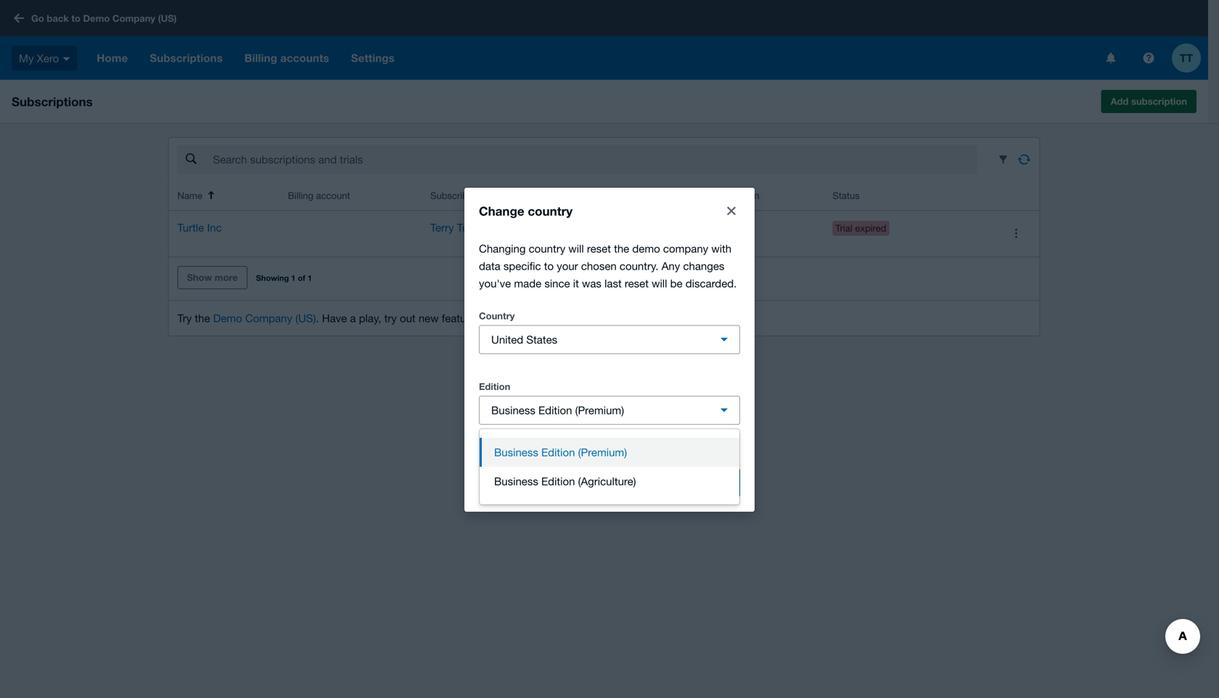 Task type: describe. For each thing, give the bounding box(es) containing it.
subscription
[[706, 190, 759, 201]]

you've
[[479, 277, 511, 290]]

my
[[19, 52, 34, 64]]

trial
[[835, 223, 852, 234]]

0 horizontal spatial will
[[568, 242, 584, 255]]

business for business edition (premium) popup button
[[491, 404, 535, 417]]

out
[[400, 312, 416, 325]]

2 1 from the left
[[308, 274, 312, 283]]

edition down united
[[479, 381, 510, 393]]

states
[[526, 333, 557, 346]]

edition for business edition (agriculture) button
[[541, 475, 575, 488]]

edition for business edition (premium) button
[[541, 446, 575, 459]]

add
[[1111, 96, 1129, 107]]

2 turtle from the left
[[457, 221, 484, 234]]

with inside changing country will reset the demo company with data specific to your chosen country. any changes you've made since it was last reset will be discarded.
[[711, 242, 732, 255]]

demo company (us) link
[[213, 312, 316, 325]]

back
[[47, 13, 69, 24]]

business edition (premium) button
[[480, 438, 739, 467]]

demo
[[632, 242, 660, 255]]

subscription
[[1131, 96, 1187, 107]]

any
[[662, 260, 680, 272]]

name
[[177, 190, 202, 201]]

united states button
[[479, 325, 740, 354]]

xero.
[[585, 312, 610, 325]]

try
[[384, 312, 397, 325]]

1 horizontal spatial (us)
[[295, 312, 316, 325]]

business edition (agriculture) button
[[480, 467, 739, 496]]

list box containing business edition (premium)
[[480, 430, 739, 505]]

specific
[[504, 260, 541, 272]]

go back to demo company (us)
[[31, 13, 177, 24]]

billing
[[288, 190, 313, 201]]

was
[[582, 277, 601, 290]]

tt
[[1180, 52, 1193, 65]]

change country dialog
[[464, 188, 755, 512]]

.
[[316, 312, 319, 325]]

Search subscriptions and trials search field
[[212, 146, 977, 173]]

go back to demo company (us) link
[[9, 5, 185, 31]]

add subscription button
[[1101, 90, 1197, 113]]

1 horizontal spatial svg image
[[1143, 53, 1154, 63]]

tt banner
[[0, 0, 1208, 80]]

the inside changing country will reset the demo company with data specific to your chosen country. any changes you've made since it was last reset will be discarded.
[[614, 242, 629, 255]]

changing country will reset the demo company with data specific to your chosen country. any changes you've made since it was last reset will be discarded.
[[479, 242, 737, 290]]

discarded.
[[686, 277, 737, 290]]

0 vertical spatial reset
[[587, 242, 611, 255]]

terry turtle
[[430, 221, 484, 234]]

to inside go back to demo company (us) link
[[71, 13, 80, 24]]

a
[[350, 312, 356, 325]]

and
[[484, 312, 502, 325]]

turtle inc
[[177, 221, 222, 234]]

terry
[[430, 221, 454, 234]]

go
[[31, 13, 44, 24]]

it
[[573, 277, 579, 290]]

business for business edition (premium) button
[[494, 446, 538, 459]]

show
[[187, 272, 212, 283]]

united states
[[491, 333, 557, 346]]

familiar
[[524, 312, 559, 325]]

company
[[663, 242, 708, 255]]

xero
[[37, 52, 59, 64]]

1 turtle from the left
[[177, 221, 204, 234]]

business edition (premium) for business edition (premium) popup button
[[491, 404, 624, 417]]

edition for business edition (premium) popup button
[[538, 404, 572, 417]]

1 horizontal spatial svg image
[[1106, 53, 1116, 63]]

country for changing
[[529, 242, 565, 255]]

(us) inside tt banner
[[158, 13, 177, 24]]



Task type: vqa. For each thing, say whether or not it's contained in the screenshot.
subscription. to the right
no



Task type: locate. For each thing, give the bounding box(es) containing it.
0 vertical spatial to
[[71, 13, 80, 24]]

inc
[[207, 221, 222, 234]]

business edition (premium) for business edition (premium) button
[[494, 446, 627, 459]]

status
[[833, 190, 860, 201]]

1 horizontal spatial the
[[614, 242, 629, 255]]

tt button
[[1172, 36, 1208, 80]]

1 vertical spatial with
[[562, 312, 582, 325]]

0 horizontal spatial reset
[[587, 242, 611, 255]]

1 horizontal spatial company
[[245, 312, 292, 325]]

subscriber
[[430, 190, 476, 201]]

edition inside business edition (premium) button
[[541, 446, 575, 459]]

the
[[614, 242, 629, 255], [195, 312, 210, 325]]

to left your
[[544, 260, 554, 272]]

svg image up the add
[[1106, 53, 1116, 63]]

1 vertical spatial the
[[195, 312, 210, 325]]

to inside changing country will reset the demo company with data specific to your chosen country. any changes you've made since it was last reset will be discarded.
[[544, 260, 554, 272]]

country up your
[[529, 242, 565, 255]]

1 vertical spatial demo
[[213, 312, 242, 325]]

0 vertical spatial demo
[[83, 13, 110, 24]]

to
[[71, 13, 80, 24], [544, 260, 554, 272]]

reset down "country."
[[625, 277, 649, 290]]

(premium) for business edition (premium) button
[[578, 446, 627, 459]]

0 vertical spatial with
[[711, 242, 732, 255]]

(premium) up business edition (premium) button
[[575, 404, 624, 417]]

demo down 'more'
[[213, 312, 242, 325]]

0 horizontal spatial demo
[[83, 13, 110, 24]]

(premium) for business edition (premium) popup button
[[575, 404, 624, 417]]

(us)
[[158, 13, 177, 24], [295, 312, 316, 325]]

0 vertical spatial the
[[614, 242, 629, 255]]

country
[[479, 311, 515, 322]]

business
[[491, 404, 535, 417], [494, 446, 538, 459], [494, 475, 538, 488]]

0 horizontal spatial svg image
[[14, 13, 24, 23]]

1
[[291, 274, 296, 283], [308, 274, 312, 283]]

business for business edition (agriculture) button
[[494, 475, 538, 488]]

0 horizontal spatial svg image
[[63, 57, 70, 61]]

subscriptions
[[12, 94, 93, 109]]

demo
[[83, 13, 110, 24], [213, 312, 242, 325]]

0 horizontal spatial (us)
[[158, 13, 177, 24]]

0 horizontal spatial with
[[562, 312, 582, 325]]

be
[[670, 277, 682, 290]]

(premium) up (agriculture)
[[578, 446, 627, 459]]

list box
[[480, 430, 739, 505]]

1 vertical spatial business edition (premium)
[[494, 446, 627, 459]]

reset
[[587, 242, 611, 255], [625, 277, 649, 290]]

business edition (premium)
[[491, 404, 624, 417], [494, 446, 627, 459]]

svg image left go
[[14, 13, 24, 23]]

my xero
[[19, 52, 59, 64]]

demo inside go back to demo company (us) link
[[83, 13, 110, 24]]

1 vertical spatial country
[[529, 242, 565, 255]]

with up changes
[[711, 242, 732, 255]]

try
[[177, 312, 192, 325]]

svg image inside my xero popup button
[[63, 57, 70, 61]]

0 vertical spatial business
[[491, 404, 535, 417]]

demo right "back"
[[83, 13, 110, 24]]

1 horizontal spatial will
[[652, 277, 667, 290]]

turtle right terry
[[457, 221, 484, 234]]

change country
[[479, 204, 573, 218]]

edition inside business edition (agriculture) button
[[541, 475, 575, 488]]

business edition (agriculture)
[[494, 475, 636, 488]]

0 horizontal spatial company
[[112, 13, 155, 24]]

your
[[557, 260, 578, 272]]

business edition (premium) up business edition (premium) button
[[491, 404, 624, 417]]

turtle
[[177, 221, 204, 234], [457, 221, 484, 234]]

trial expired
[[835, 223, 886, 234]]

to right "back"
[[71, 13, 80, 24]]

country.
[[620, 260, 659, 272]]

close image
[[717, 197, 746, 226]]

made
[[514, 277, 541, 290]]

new
[[419, 312, 439, 325]]

terry turtle link
[[430, 221, 484, 234]]

1 1 from the left
[[291, 274, 296, 283]]

with left xero.
[[562, 312, 582, 325]]

try the demo company (us) . have a play, try out new features and get familiar with xero.
[[177, 312, 613, 325]]

0 vertical spatial country
[[528, 204, 573, 218]]

0 horizontal spatial 1
[[291, 274, 296, 283]]

0 vertical spatial will
[[568, 242, 584, 255]]

changes
[[683, 260, 724, 272]]

1 vertical spatial to
[[544, 260, 554, 272]]

1 horizontal spatial with
[[711, 242, 732, 255]]

1 horizontal spatial 1
[[308, 274, 312, 283]]

edition inside business edition (premium) popup button
[[538, 404, 572, 417]]

have
[[322, 312, 347, 325]]

will left be
[[652, 277, 667, 290]]

turtle left inc
[[177, 221, 204, 234]]

1 vertical spatial business
[[494, 446, 538, 459]]

name button
[[177, 190, 214, 202]]

with
[[711, 242, 732, 255], [562, 312, 582, 325]]

(premium) inside business edition (premium) popup button
[[575, 404, 624, 417]]

country
[[528, 204, 573, 218], [529, 242, 565, 255]]

svg image inside go back to demo company (us) link
[[14, 13, 24, 23]]

0 vertical spatial company
[[112, 13, 155, 24]]

1 horizontal spatial turtle
[[457, 221, 484, 234]]

business edition (premium) button
[[479, 396, 740, 425]]

1 right of
[[308, 274, 312, 283]]

0 vertical spatial business edition (premium)
[[491, 404, 624, 417]]

0 horizontal spatial to
[[71, 13, 80, 24]]

last
[[604, 277, 622, 290]]

change
[[479, 204, 524, 218]]

1 vertical spatial will
[[652, 277, 667, 290]]

data
[[479, 260, 500, 272]]

the right try on the left of page
[[195, 312, 210, 325]]

account
[[316, 190, 350, 201]]

showing 1 of 1
[[256, 274, 312, 283]]

country right change on the left top
[[528, 204, 573, 218]]

1 horizontal spatial reset
[[625, 277, 649, 290]]

1 vertical spatial (premium)
[[578, 446, 627, 459]]

2 vertical spatial business
[[494, 475, 538, 488]]

more
[[215, 272, 238, 283]]

1 vertical spatial company
[[245, 312, 292, 325]]

play,
[[359, 312, 381, 325]]

since
[[544, 277, 570, 290]]

changing
[[479, 242, 526, 255]]

business edition (premium) up business edition (agriculture)
[[494, 446, 627, 459]]

billing account
[[288, 190, 350, 201]]

business inside popup button
[[491, 404, 535, 417]]

0 vertical spatial (us)
[[158, 13, 177, 24]]

1 horizontal spatial to
[[544, 260, 554, 272]]

0 horizontal spatial the
[[195, 312, 210, 325]]

chosen
[[581, 260, 617, 272]]

get
[[505, 312, 521, 325]]

united
[[491, 333, 523, 346]]

business edition (premium) inside popup button
[[491, 404, 624, 417]]

edition
[[479, 381, 510, 393], [538, 404, 572, 417], [541, 446, 575, 459], [541, 475, 575, 488]]

my xero button
[[0, 36, 86, 80]]

1 vertical spatial (us)
[[295, 312, 316, 325]]

svg image left the tt at right
[[1143, 53, 1154, 63]]

(agriculture)
[[578, 475, 636, 488]]

expired
[[855, 223, 886, 234]]

(premium)
[[575, 404, 624, 417], [578, 446, 627, 459]]

svg image
[[1106, 53, 1116, 63], [63, 57, 70, 61]]

country inside changing country will reset the demo company with data specific to your chosen country. any changes you've made since it was last reset will be discarded.
[[529, 242, 565, 255]]

turtle inc link
[[177, 221, 222, 234]]

country for change
[[528, 204, 573, 218]]

add subscription
[[1111, 96, 1187, 107]]

show more button
[[177, 266, 247, 290]]

company inside tt banner
[[112, 13, 155, 24]]

1 left of
[[291, 274, 296, 283]]

reset up chosen
[[587, 242, 611, 255]]

1 horizontal spatial demo
[[213, 312, 242, 325]]

0 vertical spatial (premium)
[[575, 404, 624, 417]]

0 vertical spatial svg image
[[14, 13, 24, 23]]

business edition (premium) inside button
[[494, 446, 627, 459]]

company
[[112, 13, 155, 24], [245, 312, 292, 325]]

will up your
[[568, 242, 584, 255]]

svg image right xero
[[63, 57, 70, 61]]

(premium) inside business edition (premium) button
[[578, 446, 627, 459]]

of
[[298, 274, 305, 283]]

edition left (agriculture)
[[541, 475, 575, 488]]

edition up business edition (premium) button
[[538, 404, 572, 417]]

0 horizontal spatial turtle
[[177, 221, 204, 234]]

1 vertical spatial svg image
[[1143, 53, 1154, 63]]

features
[[442, 312, 481, 325]]

show more
[[187, 272, 238, 283]]

search subscriptions and trials element
[[177, 144, 977, 175]]

will
[[568, 242, 584, 255], [652, 277, 667, 290]]

showing
[[256, 274, 289, 283]]

the left demo
[[614, 242, 629, 255]]

1 vertical spatial reset
[[625, 277, 649, 290]]

svg image
[[14, 13, 24, 23], [1143, 53, 1154, 63]]

edition up business edition (agriculture)
[[541, 446, 575, 459]]



